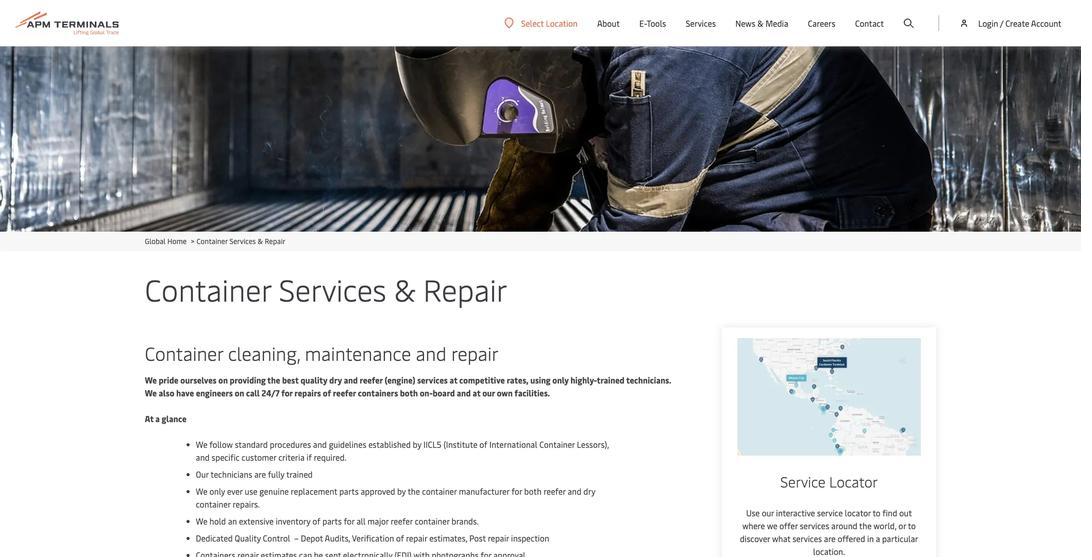 Task type: locate. For each thing, give the bounding box(es) containing it.
2 horizontal spatial &
[[758, 18, 764, 29]]

(engine)
[[385, 375, 415, 386]]

parts inside we only ever use genuine replacement parts approved by the container manufacturer for both reefer and dry container repairs.
[[339, 486, 359, 497]]

customer
[[242, 452, 276, 463]]

using
[[530, 375, 551, 386]]

our
[[482, 388, 495, 399], [762, 508, 774, 519]]

procedures
[[270, 439, 311, 450]]

24/7
[[262, 388, 280, 399]]

2 horizontal spatial for
[[512, 486, 522, 497]]

and up required. at left
[[313, 439, 327, 450]]

we left also
[[145, 388, 157, 399]]

0 horizontal spatial repair
[[265, 237, 286, 246]]

both
[[400, 388, 418, 399], [524, 486, 542, 497]]

global home > container services & repair
[[145, 237, 286, 246]]

to
[[873, 508, 881, 519], [908, 521, 916, 532]]

reefer
[[360, 375, 383, 386], [333, 388, 356, 399], [544, 486, 566, 497], [391, 516, 413, 527]]

0 vertical spatial services
[[417, 375, 448, 386]]

a right in
[[876, 534, 880, 545]]

by
[[413, 439, 422, 450], [397, 486, 406, 497]]

container repair maintenance image
[[0, 46, 1081, 232]]

both up inspection on the bottom
[[524, 486, 542, 497]]

only right using
[[553, 375, 569, 386]]

of
[[323, 388, 331, 399], [480, 439, 488, 450], [313, 516, 321, 527], [396, 533, 404, 544]]

container right > in the top left of the page
[[197, 237, 228, 246]]

services down service
[[800, 521, 829, 532]]

providing
[[230, 375, 266, 386]]

offered
[[838, 534, 865, 545]]

0 horizontal spatial at
[[450, 375, 458, 386]]

for left all
[[344, 516, 355, 527]]

1 vertical spatial our
[[762, 508, 774, 519]]

and up our
[[196, 452, 210, 463]]

0 vertical spatial a
[[155, 413, 160, 425]]

1 vertical spatial by
[[397, 486, 406, 497]]

select location button
[[505, 17, 578, 29]]

1 horizontal spatial dry
[[584, 486, 596, 497]]

services
[[417, 375, 448, 386], [800, 521, 829, 532], [793, 534, 822, 545]]

and right the board
[[457, 388, 471, 399]]

0 vertical spatial trained
[[597, 375, 625, 386]]

dry inside the we pride ourselves on providing the best quality dry and reefer (engine) services at competitive rates, using only highly-trained technicians. we also have engineers on call 24/7 for repairs of reefer containers both on-board and at our own facilities.
[[329, 375, 342, 386]]

dry down "lessors),"
[[584, 486, 596, 497]]

competitive
[[459, 375, 505, 386]]

criteria
[[278, 452, 305, 463]]

select
[[521, 17, 544, 29]]

our down competitive
[[482, 388, 495, 399]]

we down our
[[196, 486, 208, 497]]

1 vertical spatial at
[[473, 388, 481, 399]]

>
[[191, 237, 195, 246]]

dry right quality
[[329, 375, 342, 386]]

news & media
[[736, 18, 789, 29]]

our
[[196, 469, 209, 480]]

cleaning,
[[228, 341, 300, 366]]

0 vertical spatial on
[[218, 375, 228, 386]]

parts
[[339, 486, 359, 497], [323, 516, 342, 527]]

at a glance
[[145, 413, 187, 425]]

of right (institute
[[480, 439, 488, 450]]

and up on-
[[416, 341, 447, 366]]

0 horizontal spatial to
[[873, 508, 881, 519]]

we
[[145, 375, 157, 386], [145, 388, 157, 399], [196, 439, 208, 450], [196, 486, 208, 497], [196, 516, 208, 527]]

facilities.
[[515, 388, 550, 399]]

1 vertical spatial only
[[210, 486, 225, 497]]

ourselves
[[180, 375, 217, 386]]

post
[[469, 533, 486, 544]]

the up in
[[860, 521, 872, 532]]

1 vertical spatial for
[[512, 486, 522, 497]]

0 horizontal spatial the
[[267, 375, 280, 386]]

0 horizontal spatial &
[[258, 237, 263, 246]]

approved
[[361, 486, 395, 497]]

& inside dropdown button
[[758, 18, 764, 29]]

both inside the we pride ourselves on providing the best quality dry and reefer (engine) services at competitive rates, using only highly-trained technicians. we also have engineers on call 24/7 for repairs of reefer containers both on-board and at our own facilities.
[[400, 388, 418, 399]]

are inside "use our interactive service locator to find out where we offer services around the world, or to discover what services are offered in a particular location."
[[824, 534, 836, 545]]

trained left technicians.
[[597, 375, 625, 386]]

/
[[1000, 18, 1004, 29]]

news
[[736, 18, 756, 29]]

dry
[[329, 375, 342, 386], [584, 486, 596, 497]]

we only ever use genuine replacement parts approved by the container manufacturer for both reefer and dry container repairs.
[[196, 486, 596, 510]]

parts left approved
[[339, 486, 359, 497]]

1 horizontal spatial the
[[408, 486, 420, 497]]

parts up "audits," at the left bottom of the page
[[323, 516, 342, 527]]

0 vertical spatial repair
[[265, 237, 286, 246]]

for right manufacturer
[[512, 486, 522, 497]]

home
[[167, 237, 187, 246]]

parts for approved
[[339, 486, 359, 497]]

we left pride
[[145, 375, 157, 386]]

create
[[1006, 18, 1030, 29]]

engineers
[[196, 388, 233, 399]]

board
[[433, 388, 455, 399]]

the inside we only ever use genuine replacement parts approved by the container manufacturer for both reefer and dry container repairs.
[[408, 486, 420, 497]]

1 horizontal spatial only
[[553, 375, 569, 386]]

global home link
[[145, 237, 187, 246]]

services button
[[686, 0, 716, 46]]

1 horizontal spatial at
[[473, 388, 481, 399]]

use
[[245, 486, 258, 497]]

2 horizontal spatial the
[[860, 521, 872, 532]]

services down offer
[[793, 534, 822, 545]]

1 horizontal spatial are
[[824, 534, 836, 545]]

we left follow
[[196, 439, 208, 450]]

verification
[[352, 533, 394, 544]]

reefer inside we only ever use genuine replacement parts approved by the container manufacturer for both reefer and dry container repairs.
[[544, 486, 566, 497]]

0 horizontal spatial by
[[397, 486, 406, 497]]

0 vertical spatial only
[[553, 375, 569, 386]]

services up on-
[[417, 375, 448, 386]]

1 horizontal spatial services
[[279, 269, 387, 310]]

world,
[[874, 521, 897, 532]]

e-tools button
[[640, 0, 666, 46]]

rates,
[[507, 375, 529, 386]]

our up the we
[[762, 508, 774, 519]]

parts for for
[[323, 516, 342, 527]]

container up "hold"
[[196, 499, 231, 510]]

dedicated quality control  – depot audits, verification of repair estimates, post repair inspection
[[196, 533, 549, 544]]

0 vertical spatial parts
[[339, 486, 359, 497]]

hold
[[210, 516, 226, 527]]

2 vertical spatial for
[[344, 516, 355, 527]]

0 vertical spatial for
[[281, 388, 293, 399]]

1 horizontal spatial to
[[908, 521, 916, 532]]

of down quality
[[323, 388, 331, 399]]

for down best
[[281, 388, 293, 399]]

service locator
[[780, 472, 878, 492]]

dedicated
[[196, 533, 233, 544]]

we
[[767, 521, 778, 532]]

on
[[218, 375, 228, 386], [235, 388, 244, 399]]

1 vertical spatial both
[[524, 486, 542, 497]]

on up 'engineers'
[[218, 375, 228, 386]]

1 vertical spatial parts
[[323, 516, 342, 527]]

the inside the we pride ourselves on providing the best quality dry and reefer (engine) services at competitive rates, using only highly-trained technicians. we also have engineers on call 24/7 for repairs of reefer containers both on-board and at our own facilities.
[[267, 375, 280, 386]]

1 vertical spatial services
[[229, 237, 256, 246]]

for inside we only ever use genuine replacement parts approved by the container manufacturer for both reefer and dry container repairs.
[[512, 486, 522, 497]]

1 vertical spatial container
[[196, 499, 231, 510]]

major
[[368, 516, 389, 527]]

we pride ourselves on providing the best quality dry and reefer (engine) services at competitive rates, using only highly-trained technicians. we also have engineers on call 24/7 for repairs of reefer containers both on-board and at our own facilities.
[[145, 375, 671, 399]]

0 vertical spatial both
[[400, 388, 418, 399]]

by inside we only ever use genuine replacement parts approved by the container manufacturer for both reefer and dry container repairs.
[[397, 486, 406, 497]]

both down '(engine)'
[[400, 388, 418, 399]]

1 horizontal spatial trained
[[597, 375, 625, 386]]

to left find
[[873, 508, 881, 519]]

a right at
[[155, 413, 160, 425]]

only left ever in the bottom of the page
[[210, 486, 225, 497]]

select location
[[521, 17, 578, 29]]

1 vertical spatial trained
[[286, 469, 313, 480]]

0 horizontal spatial our
[[482, 388, 495, 399]]

0 horizontal spatial both
[[400, 388, 418, 399]]

2 vertical spatial the
[[860, 521, 872, 532]]

on left "call"
[[235, 388, 244, 399]]

container up the brands.
[[422, 486, 457, 497]]

quality
[[235, 533, 261, 544]]

by left iicl5
[[413, 439, 422, 450]]

0 vertical spatial dry
[[329, 375, 342, 386]]

where
[[743, 521, 765, 532]]

2 horizontal spatial services
[[686, 18, 716, 29]]

trained down criteria
[[286, 469, 313, 480]]

1 horizontal spatial repair
[[423, 269, 508, 310]]

and down "lessors),"
[[568, 486, 582, 497]]

the inside "use our interactive service locator to find out where we offer services around the world, or to discover what services are offered in a particular location."
[[860, 521, 872, 532]]

0 horizontal spatial a
[[155, 413, 160, 425]]

a
[[155, 413, 160, 425], [876, 534, 880, 545]]

0 vertical spatial &
[[758, 18, 764, 29]]

0 horizontal spatial for
[[281, 388, 293, 399]]

1 vertical spatial the
[[408, 486, 420, 497]]

0 horizontal spatial dry
[[329, 375, 342, 386]]

we inside we follow standard procedures and guidelines established by iicl5 (institute of international container lessors), and specific customer criteria if required.
[[196, 439, 208, 450]]

careers
[[808, 18, 836, 29]]

1 vertical spatial dry
[[584, 486, 596, 497]]

0 vertical spatial at
[[450, 375, 458, 386]]

login / create account link
[[959, 0, 1062, 46]]

0 horizontal spatial only
[[210, 486, 225, 497]]

our technicians are fully trained
[[196, 469, 315, 480]]

for
[[281, 388, 293, 399], [512, 486, 522, 497], [344, 516, 355, 527]]

1 horizontal spatial by
[[413, 439, 422, 450]]

are up location.
[[824, 534, 836, 545]]

1 horizontal spatial a
[[876, 534, 880, 545]]

at down competitive
[[473, 388, 481, 399]]

0 vertical spatial by
[[413, 439, 422, 450]]

by inside we follow standard procedures and guidelines established by iicl5 (institute of international container lessors), and specific customer criteria if required.
[[413, 439, 422, 450]]

discover
[[740, 534, 770, 545]]

of right verification
[[396, 533, 404, 544]]

container
[[422, 486, 457, 497], [196, 499, 231, 510], [415, 516, 450, 527]]

1 horizontal spatial &
[[394, 269, 416, 310]]

own
[[497, 388, 513, 399]]

highly-
[[571, 375, 597, 386]]

the right approved
[[408, 486, 420, 497]]

0 vertical spatial our
[[482, 388, 495, 399]]

container up estimates,
[[415, 516, 450, 527]]

are left fully
[[254, 469, 266, 480]]

0 vertical spatial the
[[267, 375, 280, 386]]

specific
[[212, 452, 240, 463]]

we inside we only ever use genuine replacement parts approved by the container manufacturer for both reefer and dry container repairs.
[[196, 486, 208, 497]]

1 horizontal spatial both
[[524, 486, 542, 497]]

1 vertical spatial are
[[824, 534, 836, 545]]

repair up competitive
[[451, 341, 499, 366]]

0 horizontal spatial are
[[254, 469, 266, 480]]

by right approved
[[397, 486, 406, 497]]

genuine
[[260, 486, 289, 497]]

audits,
[[325, 533, 350, 544]]

technicians
[[211, 469, 252, 480]]

our inside the we pride ourselves on providing the best quality dry and reefer (engine) services at competitive rates, using only highly-trained technicians. we also have engineers on call 24/7 for repairs of reefer containers both on-board and at our own facilities.
[[482, 388, 495, 399]]

find
[[883, 508, 898, 519]]

1 horizontal spatial for
[[344, 516, 355, 527]]

1 vertical spatial to
[[908, 521, 916, 532]]

container inside we follow standard procedures and guidelines established by iicl5 (institute of international container lessors), and specific customer criteria if required.
[[540, 439, 575, 450]]

at up the board
[[450, 375, 458, 386]]

repair right "post"
[[488, 533, 509, 544]]

we left "hold"
[[196, 516, 208, 527]]

at
[[450, 375, 458, 386], [473, 388, 481, 399]]

and
[[416, 341, 447, 366], [344, 375, 358, 386], [457, 388, 471, 399], [313, 439, 327, 450], [196, 452, 210, 463], [568, 486, 582, 497]]

1 vertical spatial on
[[235, 388, 244, 399]]

the up 24/7
[[267, 375, 280, 386]]

1 vertical spatial a
[[876, 534, 880, 545]]

1 horizontal spatial our
[[762, 508, 774, 519]]

e-tools
[[640, 18, 666, 29]]

container left "lessors),"
[[540, 439, 575, 450]]

location.
[[813, 547, 845, 558]]

to right the or
[[908, 521, 916, 532]]



Task type: vqa. For each thing, say whether or not it's contained in the screenshot.
Global Home link at top left
yes



Task type: describe. For each thing, give the bounding box(es) containing it.
0 vertical spatial services
[[686, 18, 716, 29]]

inspection
[[511, 533, 549, 544]]

locator
[[829, 472, 878, 492]]

also
[[159, 388, 174, 399]]

2 vertical spatial services
[[793, 534, 822, 545]]

0 vertical spatial container
[[422, 486, 457, 497]]

we for we hold an extensive inventory of parts for all major reefer container brands.
[[196, 516, 208, 527]]

required.
[[314, 452, 347, 463]]

container services & repair
[[145, 269, 508, 310]]

container up the ourselves
[[145, 341, 223, 366]]

use our interactive service locator to find out where we offer services around the world, or to discover what services are offered in a particular location.
[[740, 508, 919, 558]]

what
[[772, 534, 791, 545]]

estimates,
[[429, 533, 467, 544]]

extensive
[[239, 516, 274, 527]]

2 vertical spatial container
[[415, 516, 450, 527]]

1 vertical spatial services
[[800, 521, 829, 532]]

services inside the we pride ourselves on providing the best quality dry and reefer (engine) services at competitive rates, using only highly-trained technicians. we also have engineers on call 24/7 for repairs of reefer containers both on-board and at our own facilities.
[[417, 375, 448, 386]]

locator
[[845, 508, 871, 519]]

technicians.
[[626, 375, 671, 386]]

established
[[368, 439, 411, 450]]

1 vertical spatial repair
[[423, 269, 508, 310]]

pride
[[159, 375, 179, 386]]

e-
[[640, 18, 647, 29]]

for inside the we pride ourselves on providing the best quality dry and reefer (engine) services at competitive rates, using only highly-trained technicians. we also have engineers on call 24/7 for repairs of reefer containers both on-board and at our own facilities.
[[281, 388, 293, 399]]

follow
[[210, 439, 233, 450]]

both inside we only ever use genuine replacement parts approved by the container manufacturer for both reefer and dry container repairs.
[[524, 486, 542, 497]]

have
[[176, 388, 194, 399]]

all
[[357, 516, 366, 527]]

on-
[[420, 388, 433, 399]]

guidelines
[[329, 439, 366, 450]]

international
[[490, 439, 538, 450]]

login
[[978, 18, 999, 29]]

out
[[900, 508, 912, 519]]

find services offered by apm terminals globally image
[[738, 339, 921, 456]]

interactive
[[776, 508, 815, 519]]

about
[[597, 18, 620, 29]]

about button
[[597, 0, 620, 46]]

2 vertical spatial services
[[279, 269, 387, 310]]

we for we only ever use genuine replacement parts approved by the container manufacturer for both reefer and dry container repairs.
[[196, 486, 208, 497]]

dry inside we only ever use genuine replacement parts approved by the container manufacturer for both reefer and dry container repairs.
[[584, 486, 596, 497]]

around
[[831, 521, 858, 532]]

careers button
[[808, 0, 836, 46]]

2 vertical spatial &
[[394, 269, 416, 310]]

container down the global home > container services & repair
[[145, 269, 271, 310]]

brands.
[[452, 516, 479, 527]]

account
[[1031, 18, 1062, 29]]

of up depot
[[313, 516, 321, 527]]

use
[[746, 508, 760, 519]]

location
[[546, 17, 578, 29]]

manufacturer
[[459, 486, 510, 497]]

service
[[780, 472, 826, 492]]

only inside we only ever use genuine replacement parts approved by the container manufacturer for both reefer and dry container repairs.
[[210, 486, 225, 497]]

particular
[[882, 534, 919, 545]]

of inside we follow standard procedures and guidelines established by iicl5 (institute of international container lessors), and specific customer criteria if required.
[[480, 439, 488, 450]]

lessors),
[[577, 439, 609, 450]]

or
[[899, 521, 906, 532]]

global
[[145, 237, 166, 246]]

of inside the we pride ourselves on providing the best quality dry and reefer (engine) services at competitive rates, using only highly-trained technicians. we also have engineers on call 24/7 for repairs of reefer containers both on-board and at our own facilities.
[[323, 388, 331, 399]]

quality
[[301, 375, 328, 386]]

we for we pride ourselves on providing the best quality dry and reefer (engine) services at competitive rates, using only highly-trained technicians. we also have engineers on call 24/7 for repairs of reefer containers both on-board and at our own facilities.
[[145, 375, 157, 386]]

0 horizontal spatial trained
[[286, 469, 313, 480]]

a inside "use our interactive service locator to find out where we offer services around the world, or to discover what services are offered in a particular location."
[[876, 534, 880, 545]]

only inside the we pride ourselves on providing the best quality dry and reefer (engine) services at competitive rates, using only highly-trained technicians. we also have engineers on call 24/7 for repairs of reefer containers both on-board and at our own facilities.
[[553, 375, 569, 386]]

inventory
[[276, 516, 311, 527]]

at
[[145, 413, 154, 425]]

offer
[[780, 521, 798, 532]]

0 vertical spatial are
[[254, 469, 266, 480]]

ever
[[227, 486, 243, 497]]

replacement
[[291, 486, 337, 497]]

depot
[[301, 533, 323, 544]]

1 vertical spatial &
[[258, 237, 263, 246]]

an
[[228, 516, 237, 527]]

standard
[[235, 439, 268, 450]]

1 horizontal spatial on
[[235, 388, 244, 399]]

0 vertical spatial to
[[873, 508, 881, 519]]

and inside we only ever use genuine replacement parts approved by the container manufacturer for both reefer and dry container repairs.
[[568, 486, 582, 497]]

trained inside the we pride ourselves on providing the best quality dry and reefer (engine) services at competitive rates, using only highly-trained technicians. we also have engineers on call 24/7 for repairs of reefer containers both on-board and at our own facilities.
[[597, 375, 625, 386]]

container cleaning, maintenance and repair
[[145, 341, 499, 366]]

(institute
[[444, 439, 478, 450]]

call
[[246, 388, 260, 399]]

best
[[282, 375, 299, 386]]

if
[[307, 452, 312, 463]]

repairs.
[[233, 499, 260, 510]]

and down maintenance
[[344, 375, 358, 386]]

service
[[817, 508, 843, 519]]

our inside "use our interactive service locator to find out where we offer services around the world, or to discover what services are offered in a particular location."
[[762, 508, 774, 519]]

containers
[[358, 388, 398, 399]]

in
[[867, 534, 874, 545]]

–
[[294, 533, 299, 544]]

we for we follow standard procedures and guidelines established by iicl5 (institute of international container lessors), and specific customer criteria if required.
[[196, 439, 208, 450]]

we hold an extensive inventory of parts for all major reefer container brands.
[[196, 516, 479, 527]]

login / create account
[[978, 18, 1062, 29]]

we follow standard procedures and guidelines established by iicl5 (institute of international container lessors), and specific customer criteria if required.
[[196, 439, 609, 463]]

glance
[[162, 413, 187, 425]]

0 horizontal spatial services
[[229, 237, 256, 246]]

repair left estimates,
[[406, 533, 427, 544]]

0 horizontal spatial on
[[218, 375, 228, 386]]

news & media button
[[736, 0, 789, 46]]



